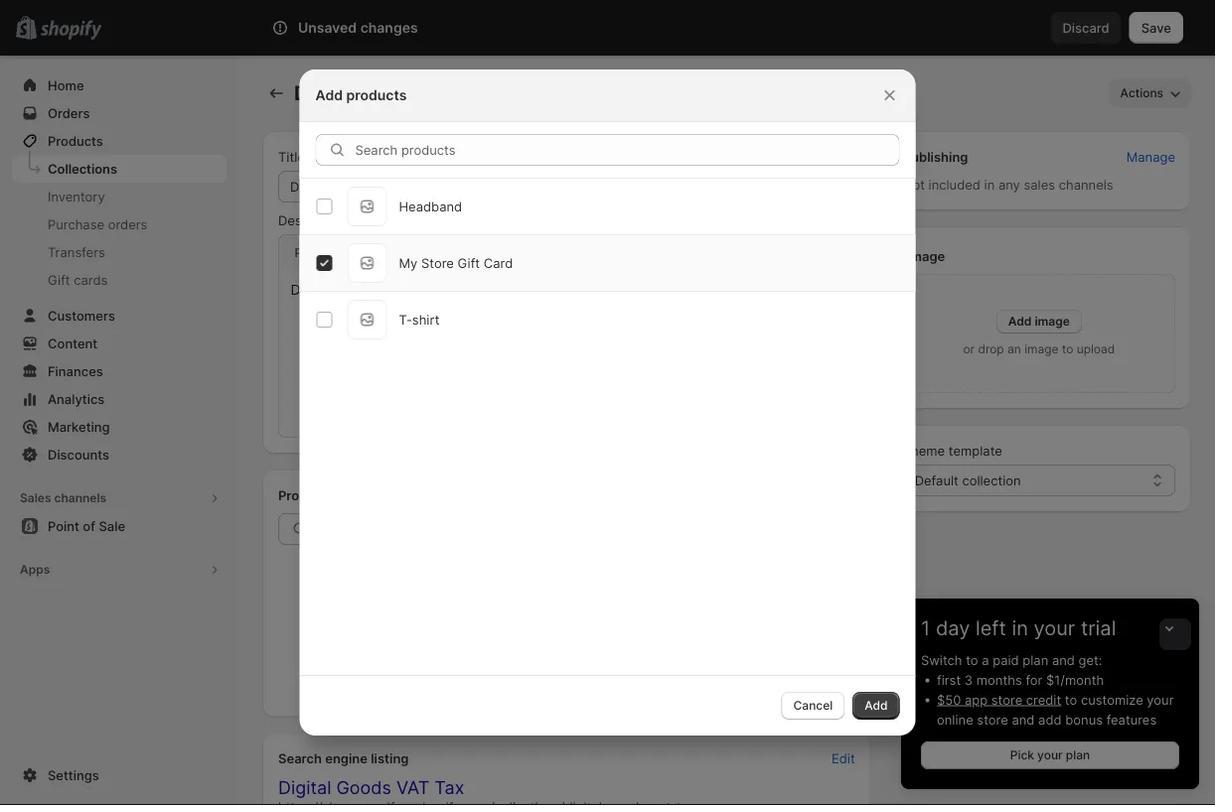 Task type: describe. For each thing, give the bounding box(es) containing it.
months
[[976, 673, 1022, 688]]

add products dialog
[[0, 70, 1215, 736]]

1 horizontal spatial tax
[[473, 81, 508, 105]]

pick your plan link
[[921, 742, 1179, 770]]

discard
[[1063, 20, 1110, 35]]

drop
[[978, 342, 1004, 357]]

pick your plan
[[1010, 749, 1090, 763]]

1 vertical spatial products
[[278, 488, 335, 503]]

shirt
[[412, 312, 440, 327]]

template
[[949, 443, 1002, 459]]

to right browse
[[572, 668, 584, 684]]

edit
[[832, 752, 855, 767]]

my store gift card
[[399, 255, 513, 271]]

theme
[[903, 443, 945, 459]]

$50 app store credit link
[[937, 693, 1061, 708]]

in inside dropdown button
[[1012, 617, 1028, 641]]

features
[[1106, 712, 1157, 728]]

cards
[[74, 272, 108, 288]]

products
[[346, 87, 407, 104]]

first
[[937, 673, 961, 688]]

trial
[[1081, 617, 1116, 641]]

for
[[1026, 673, 1043, 688]]

0 horizontal spatial plan
[[1023, 653, 1048, 668]]

search or browse to add products.
[[461, 668, 672, 684]]

$50
[[937, 693, 961, 708]]

left
[[976, 617, 1006, 641]]

home
[[48, 77, 84, 93]]

3
[[965, 673, 973, 688]]

or drop an image to upload
[[963, 342, 1115, 357]]

Search products text field
[[355, 134, 900, 166]]

discard button
[[1051, 12, 1121, 44]]

not included in any sales channels
[[903, 177, 1113, 192]]

my
[[399, 255, 418, 271]]

1 day left in your trial button
[[901, 599, 1199, 641]]

1 day left in your trial element
[[901, 651, 1199, 790]]

edit button
[[820, 746, 867, 774]]

switch to a paid plan and get:
[[921, 653, 1102, 668]]

search button
[[319, 12, 896, 44]]

and for plan
[[1052, 653, 1075, 668]]

your inside to customize your online store and add bonus features
[[1147, 693, 1174, 708]]

add for add products
[[315, 87, 343, 104]]

gift cards
[[48, 272, 108, 288]]

title
[[278, 149, 305, 164]]

search engine listing
[[278, 752, 409, 767]]

0 vertical spatial vat
[[429, 81, 468, 105]]

transfers
[[48, 244, 105, 260]]

to customize your online store and add bonus features
[[937, 693, 1174, 728]]

purchase orders link
[[12, 211, 227, 238]]

sales
[[20, 491, 51, 506]]

discounts
[[48, 447, 109, 463]]

0 vertical spatial image
[[1035, 314, 1070, 329]]

apps
[[20, 563, 50, 577]]

bonus
[[1065, 712, 1103, 728]]

default
[[915, 473, 959, 488]]

0 vertical spatial goods
[[361, 81, 425, 105]]

online
[[937, 712, 973, 728]]

collection
[[962, 473, 1021, 488]]

collections
[[48, 161, 117, 176]]

0 horizontal spatial add
[[588, 668, 611, 684]]

to left a
[[966, 653, 978, 668]]

day
[[936, 617, 970, 641]]

switch
[[921, 653, 962, 668]]

orders
[[108, 217, 147, 232]]

upload
[[1077, 342, 1115, 357]]

your inside pick your plan link
[[1037, 749, 1063, 763]]

sales channels
[[20, 491, 106, 506]]

your inside 1 day left in your trial dropdown button
[[1034, 617, 1075, 641]]

shopify image
[[40, 20, 102, 40]]

1 vertical spatial vat
[[396, 777, 429, 799]]

1 vertical spatial image
[[1025, 342, 1059, 357]]

add button
[[853, 693, 900, 720]]

changes
[[360, 19, 418, 36]]

1
[[921, 617, 930, 641]]

add inside button
[[865, 699, 888, 713]]

paid
[[993, 653, 1019, 668]]

0 vertical spatial digital
[[294, 81, 357, 105]]

to left upload in the right top of the page
[[1062, 342, 1073, 357]]

unsaved
[[298, 19, 357, 36]]

to inside to customize your online store and add bonus features
[[1065, 693, 1077, 708]]

description
[[278, 213, 348, 228]]

settings link
[[12, 762, 227, 790]]

1 vertical spatial or
[[507, 668, 520, 684]]

add inside to customize your online store and add bonus features
[[1038, 712, 1062, 728]]

store
[[421, 255, 454, 271]]



Task type: vqa. For each thing, say whether or not it's contained in the screenshot.
"app"
yes



Task type: locate. For each thing, give the bounding box(es) containing it.
search inside the search button
[[352, 20, 394, 35]]

engine
[[325, 752, 368, 767]]

0 vertical spatial digital goods vat tax
[[294, 81, 508, 105]]

add for add image
[[1008, 314, 1032, 329]]

and down credit
[[1012, 712, 1035, 728]]

sales channels button
[[12, 485, 227, 513]]

0 vertical spatial search
[[352, 20, 394, 35]]

manage
[[1126, 149, 1175, 164]]

1 vertical spatial digital goods vat tax
[[278, 777, 464, 799]]

1 vertical spatial add
[[1038, 712, 1062, 728]]

image
[[907, 248, 945, 264]]

manage button
[[1114, 143, 1187, 171]]

not
[[903, 177, 925, 192]]

app
[[965, 693, 988, 708]]

settings
[[48, 768, 99, 783]]

tax
[[473, 81, 508, 105], [434, 777, 464, 799]]

0 vertical spatial your
[[1034, 617, 1075, 641]]

channels inside button
[[54, 491, 106, 506]]

and for store
[[1012, 712, 1035, 728]]

save
[[1141, 20, 1171, 35]]

0 horizontal spatial gift
[[48, 272, 70, 288]]

inventory link
[[12, 183, 227, 211]]

card
[[484, 255, 513, 271]]

home link
[[12, 72, 227, 99]]

products inside "link"
[[48, 133, 103, 149]]

credit
[[1026, 693, 1061, 708]]

2 vertical spatial add
[[865, 699, 888, 713]]

1 horizontal spatial search
[[352, 20, 394, 35]]

image up or drop an image to upload
[[1035, 314, 1070, 329]]

gift left cards
[[48, 272, 70, 288]]

store down $50 app store credit
[[977, 712, 1008, 728]]

1 horizontal spatial plan
[[1066, 749, 1090, 763]]

2 vertical spatial your
[[1037, 749, 1063, 763]]

1 horizontal spatial channels
[[1059, 177, 1113, 192]]

theme template
[[903, 443, 1002, 459]]

digital goods vat tax down listing
[[278, 777, 464, 799]]

0 horizontal spatial in
[[984, 177, 995, 192]]

channels
[[1059, 177, 1113, 192], [54, 491, 106, 506]]

save button
[[1129, 12, 1183, 44]]

1 vertical spatial add
[[1008, 314, 1032, 329]]

gift cards link
[[12, 266, 227, 294]]

digital down search engine listing
[[278, 777, 331, 799]]

browse
[[523, 668, 568, 684]]

$50 app store credit
[[937, 693, 1061, 708]]

1 vertical spatial your
[[1147, 693, 1174, 708]]

search for search
[[352, 20, 394, 35]]

add up edit button
[[865, 699, 888, 713]]

in right left
[[1012, 617, 1028, 641]]

image right an
[[1025, 342, 1059, 357]]

and inside to customize your online store and add bonus features
[[1012, 712, 1035, 728]]

gift inside add products dialog
[[458, 255, 480, 271]]

and up $1/month
[[1052, 653, 1075, 668]]

2 vertical spatial search
[[278, 752, 322, 767]]

add
[[315, 87, 343, 104], [1008, 314, 1032, 329], [865, 699, 888, 713]]

your right pick
[[1037, 749, 1063, 763]]

0 horizontal spatial and
[[1012, 712, 1035, 728]]

1 horizontal spatial and
[[1052, 653, 1075, 668]]

store inside to customize your online store and add bonus features
[[977, 712, 1008, 728]]

vat
[[429, 81, 468, 105], [396, 777, 429, 799]]

add
[[588, 668, 611, 684], [1038, 712, 1062, 728]]

products link
[[12, 127, 227, 155]]

0 vertical spatial add
[[315, 87, 343, 104]]

purchase
[[48, 217, 104, 232]]

0 vertical spatial tax
[[473, 81, 508, 105]]

1 vertical spatial goods
[[336, 777, 391, 799]]

cancel button
[[781, 693, 845, 720]]

gift
[[458, 255, 480, 271], [48, 272, 70, 288]]

transfers link
[[12, 238, 227, 266]]

1 vertical spatial and
[[1012, 712, 1035, 728]]

channels right sales
[[1059, 177, 1113, 192]]

0 vertical spatial plan
[[1023, 653, 1048, 668]]

store
[[991, 693, 1023, 708], [977, 712, 1008, 728]]

add products
[[315, 87, 407, 104]]

pick
[[1010, 749, 1034, 763]]

to down $1/month
[[1065, 693, 1077, 708]]

your up features
[[1147, 693, 1174, 708]]

channels down "discounts"
[[54, 491, 106, 506]]

1 vertical spatial in
[[1012, 617, 1028, 641]]

products.
[[615, 668, 672, 684]]

t-
[[399, 312, 412, 327]]

search left browse
[[461, 668, 503, 684]]

and
[[1052, 653, 1075, 668], [1012, 712, 1035, 728]]

image
[[1035, 314, 1070, 329], [1025, 342, 1059, 357]]

1 vertical spatial gift
[[48, 272, 70, 288]]

vat down listing
[[396, 777, 429, 799]]

1 horizontal spatial gift
[[458, 255, 480, 271]]

digital down unsaved
[[294, 81, 357, 105]]

first 3 months for $1/month
[[937, 673, 1104, 688]]

add left products
[[315, 87, 343, 104]]

0 horizontal spatial search
[[278, 752, 322, 767]]

1 vertical spatial search
[[461, 668, 503, 684]]

plan down bonus
[[1066, 749, 1090, 763]]

store down months
[[991, 693, 1023, 708]]

vat right products
[[429, 81, 468, 105]]

1 vertical spatial plan
[[1066, 749, 1090, 763]]

0 horizontal spatial add
[[315, 87, 343, 104]]

goods
[[361, 81, 425, 105], [336, 777, 391, 799]]

digital goods vat tax
[[294, 81, 508, 105], [278, 777, 464, 799]]

your
[[1034, 617, 1075, 641], [1147, 693, 1174, 708], [1037, 749, 1063, 763]]

cancel
[[793, 699, 833, 713]]

1 day left in your trial
[[921, 617, 1116, 641]]

1 vertical spatial channels
[[54, 491, 106, 506]]

0 vertical spatial channels
[[1059, 177, 1113, 192]]

apps button
[[12, 556, 227, 584]]

1 vertical spatial digital
[[278, 777, 331, 799]]

get:
[[1079, 653, 1102, 668]]

2 horizontal spatial add
[[1008, 314, 1032, 329]]

plan up for
[[1023, 653, 1048, 668]]

any
[[998, 177, 1020, 192]]

collections link
[[12, 155, 227, 183]]

2 horizontal spatial search
[[461, 668, 503, 684]]

purchase orders
[[48, 217, 147, 232]]

digital
[[294, 81, 357, 105], [278, 777, 331, 799]]

inventory
[[48, 189, 105, 204]]

0 vertical spatial store
[[991, 693, 1023, 708]]

0 horizontal spatial tax
[[434, 777, 464, 799]]

$1/month
[[1046, 673, 1104, 688]]

your left trial
[[1034, 617, 1075, 641]]

0 horizontal spatial products
[[48, 133, 103, 149]]

or left drop
[[963, 342, 975, 357]]

in left any
[[984, 177, 995, 192]]

or left browse
[[507, 668, 520, 684]]

1 vertical spatial store
[[977, 712, 1008, 728]]

listing
[[371, 752, 409, 767]]

1 horizontal spatial products
[[278, 488, 335, 503]]

search up products
[[352, 20, 394, 35]]

0 horizontal spatial or
[[507, 668, 520, 684]]

0 horizontal spatial channels
[[54, 491, 106, 506]]

1 horizontal spatial add
[[1038, 712, 1062, 728]]

customize
[[1081, 693, 1143, 708]]

1 horizontal spatial in
[[1012, 617, 1028, 641]]

digital goods vat tax down changes
[[294, 81, 508, 105]]

0 vertical spatial products
[[48, 133, 103, 149]]

search
[[352, 20, 394, 35], [461, 668, 503, 684], [278, 752, 322, 767]]

0 vertical spatial in
[[984, 177, 995, 192]]

gift left card
[[458, 255, 480, 271]]

0 vertical spatial and
[[1052, 653, 1075, 668]]

included
[[929, 177, 981, 192]]

search left engine
[[278, 752, 322, 767]]

a
[[982, 653, 989, 668]]

search for search or browse to add products.
[[461, 668, 503, 684]]

0 vertical spatial gift
[[458, 255, 480, 271]]

discounts link
[[12, 441, 227, 469]]

an
[[1007, 342, 1021, 357]]

default collection
[[915, 473, 1021, 488]]

add left products.
[[588, 668, 611, 684]]

goods down engine
[[336, 777, 391, 799]]

0 vertical spatial or
[[963, 342, 975, 357]]

add up an
[[1008, 314, 1032, 329]]

publishing
[[903, 149, 968, 164]]

1 vertical spatial tax
[[434, 777, 464, 799]]

unsaved changes
[[298, 19, 418, 36]]

headband
[[399, 199, 462, 214]]

0 vertical spatial add
[[588, 668, 611, 684]]

1 horizontal spatial add
[[865, 699, 888, 713]]

add down credit
[[1038, 712, 1062, 728]]

1 horizontal spatial or
[[963, 342, 975, 357]]

search for search engine listing
[[278, 752, 322, 767]]

sales
[[1024, 177, 1055, 192]]

goods down changes
[[361, 81, 425, 105]]

t-shirt
[[399, 312, 440, 327]]



